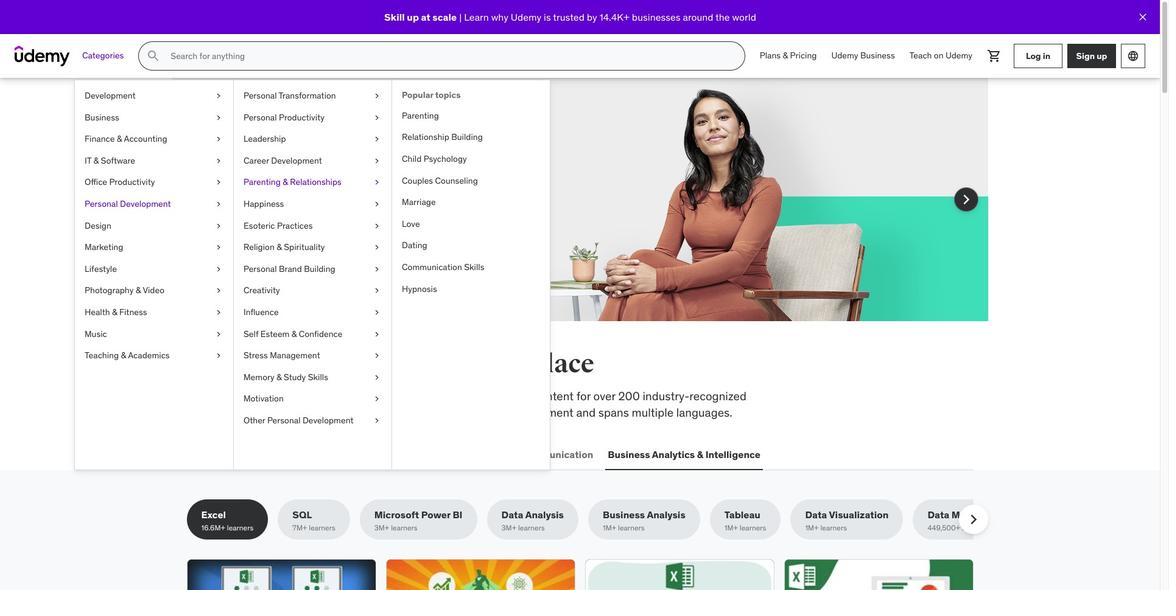 Task type: vqa. For each thing, say whether or not it's contained in the screenshot.
leftmost Live
no



Task type: describe. For each thing, give the bounding box(es) containing it.
xsmall image for other personal development
[[372, 415, 382, 427]]

spirituality
[[284, 242, 325, 253]]

0 horizontal spatial udemy
[[511, 11, 542, 23]]

parenting & relationships link
[[234, 172, 392, 194]]

photography
[[85, 285, 134, 296]]

xsmall image for it & software
[[214, 155, 224, 167]]

industry-
[[643, 389, 690, 404]]

business analysis 1m+ learners
[[603, 509, 686, 533]]

covering
[[187, 389, 233, 404]]

communication skills
[[402, 262, 485, 273]]

our
[[260, 405, 277, 420]]

xsmall image for teaching & academics
[[214, 350, 224, 362]]

happiness link
[[234, 194, 392, 215]]

place
[[531, 349, 595, 380]]

popular topics
[[402, 90, 461, 101]]

relationship building link
[[392, 127, 550, 149]]

brand
[[279, 264, 302, 275]]

0 horizontal spatial the
[[227, 349, 266, 380]]

personal for personal brand building
[[244, 264, 277, 275]]

marriage
[[402, 197, 436, 208]]

business link
[[75, 107, 233, 129]]

productivity for office productivity
[[109, 177, 155, 188]]

xsmall image for influence
[[372, 307, 382, 319]]

learners inside excel 16.6m+ learners
[[227, 524, 254, 533]]

all
[[187, 349, 223, 380]]

started
[[231, 178, 268, 192]]

choose a language image
[[1128, 50, 1140, 62]]

0 vertical spatial skills
[[271, 349, 337, 380]]

excel 16.6m+ learners
[[201, 509, 254, 533]]

parenting for parenting & relationships
[[244, 177, 281, 188]]

relationship
[[402, 132, 450, 143]]

skills inside parenting & relationships element
[[464, 262, 485, 273]]

next image
[[957, 190, 976, 210]]

web
[[189, 449, 210, 461]]

data for data modeling
[[928, 509, 950, 522]]

health & fitness
[[85, 307, 147, 318]]

personal inside other personal development link
[[267, 415, 301, 426]]

accounting
[[124, 134, 167, 145]]

web development
[[189, 449, 275, 461]]

1m+ for business analysis
[[603, 524, 617, 533]]

2 horizontal spatial udemy
[[946, 50, 973, 61]]

teach on udemy
[[910, 50, 973, 61]]

lifestyle link
[[75, 259, 233, 280]]

close image
[[1137, 11, 1150, 23]]

bi
[[453, 509, 463, 522]]

xsmall image for office productivity
[[214, 177, 224, 189]]

scale
[[433, 11, 457, 23]]

business analytics & intelligence button
[[606, 441, 763, 470]]

leadership for leadership link
[[244, 134, 286, 145]]

shopping cart with 0 items image
[[988, 49, 1002, 63]]

creativity link
[[234, 280, 392, 302]]

other personal development
[[244, 415, 354, 426]]

udemy business link
[[825, 41, 903, 71]]

learners inside sql 7m+ learners
[[309, 524, 336, 533]]

learners inside the microsoft power bi 3m+ learners
[[391, 524, 418, 533]]

communication for communication
[[520, 449, 594, 461]]

xsmall image for health & fitness
[[214, 307, 224, 319]]

xsmall image for music
[[214, 329, 224, 341]]

analysis for data analysis
[[526, 509, 564, 522]]

career development link
[[234, 150, 392, 172]]

up for skill
[[407, 11, 419, 23]]

sql
[[293, 509, 312, 522]]

get
[[435, 161, 454, 176]]

leadership button
[[375, 441, 432, 470]]

teach on udemy link
[[903, 41, 980, 71]]

2 your from the left
[[371, 161, 393, 176]]

xsmall image for business
[[214, 112, 224, 124]]

submit search image
[[146, 49, 161, 63]]

religion & spirituality
[[244, 242, 325, 253]]

religion & spirituality link
[[234, 237, 392, 259]]

1 your from the left
[[278, 161, 300, 176]]

excel
[[201, 509, 226, 522]]

data for data visualization
[[806, 509, 827, 522]]

log
[[1026, 50, 1042, 61]]

relationships
[[290, 177, 342, 188]]

motivation link
[[234, 389, 392, 411]]

xsmall image for stress management
[[372, 350, 382, 362]]

self esteem & confidence
[[244, 329, 343, 340]]

career development
[[244, 155, 322, 166]]

200
[[619, 389, 640, 404]]

learners inside business analysis 1m+ learners
[[618, 524, 645, 533]]

development inside development link
[[85, 90, 136, 101]]

sign up
[[1077, 50, 1108, 61]]

xsmall image for lifestyle
[[214, 264, 224, 276]]

office
[[85, 177, 107, 188]]

personal development
[[85, 199, 171, 210]]

carousel element
[[172, 78, 988, 351]]

motivation
[[244, 394, 284, 405]]

trusted
[[553, 11, 585, 23]]

influence link
[[234, 302, 392, 324]]

& for plans & pricing
[[783, 50, 788, 61]]

prep
[[508, 389, 531, 404]]

business for business
[[85, 112, 119, 123]]

one
[[482, 349, 526, 380]]

parenting & relationships
[[244, 177, 342, 188]]

data modeling 449,500+ learners
[[928, 509, 996, 533]]

it & software link
[[75, 150, 233, 172]]

learners inside "tableau 1m+ learners"
[[740, 524, 767, 533]]

development for career development
[[271, 155, 322, 166]]

productivity for personal productivity
[[279, 112, 325, 123]]

around
[[683, 11, 714, 23]]

you for gets
[[412, 131, 448, 157]]

1m+ for data visualization
[[806, 524, 819, 533]]

world
[[733, 11, 757, 23]]

xsmall image for personal brand building
[[372, 264, 382, 276]]

xsmall image for personal transformation
[[372, 90, 382, 102]]

marriage link
[[392, 192, 550, 214]]

music link
[[75, 324, 233, 346]]

tableau
[[725, 509, 761, 522]]

personal for personal productivity
[[244, 112, 277, 123]]

teaching
[[85, 350, 119, 361]]

skills inside learning that gets you skills for your present (and your future). get started with us.
[[231, 161, 258, 176]]

0 vertical spatial the
[[716, 11, 730, 23]]

happiness
[[244, 199, 284, 210]]

xsmall image for design
[[214, 220, 224, 232]]

influence
[[244, 307, 279, 318]]

|
[[459, 11, 462, 23]]

including
[[458, 389, 505, 404]]

449,500+
[[928, 524, 961, 533]]

xsmall image for memory & study skills
[[372, 372, 382, 384]]

communication button
[[517, 441, 596, 470]]

counseling
[[435, 175, 478, 186]]

data for data analysis
[[502, 509, 524, 522]]

learners inside data modeling 449,500+ learners
[[963, 524, 989, 533]]

communication for communication skills
[[402, 262, 462, 273]]

development for personal development
[[120, 199, 171, 210]]

power
[[422, 509, 451, 522]]

1m+ inside "tableau 1m+ learners"
[[725, 524, 738, 533]]

1 horizontal spatial udemy
[[832, 50, 859, 61]]

categories button
[[75, 41, 131, 71]]

technical
[[371, 389, 418, 404]]

udemy image
[[15, 46, 70, 66]]

categories
[[82, 50, 124, 61]]

personal for personal transformation
[[244, 90, 277, 101]]

Search for anything text field
[[168, 46, 730, 66]]

plans
[[760, 50, 781, 61]]



Task type: locate. For each thing, give the bounding box(es) containing it.
esoteric
[[244, 220, 275, 231]]

2 3m+ from the left
[[502, 524, 517, 533]]

1 horizontal spatial data
[[806, 509, 827, 522]]

your right (and
[[371, 161, 393, 176]]

xsmall image inside "personal productivity" link
[[372, 112, 382, 124]]

stress management link
[[234, 346, 392, 367]]

need
[[390, 349, 449, 380]]

1 horizontal spatial skills
[[308, 372, 328, 383]]

xsmall image for esoteric practices
[[372, 220, 382, 232]]

1 1m+ from the left
[[603, 524, 617, 533]]

personal up design
[[85, 199, 118, 210]]

hypnosis
[[402, 284, 437, 295]]

& inside plans & pricing link
[[783, 50, 788, 61]]

1 horizontal spatial leadership
[[378, 449, 429, 461]]

up
[[407, 11, 419, 23], [1097, 50, 1108, 61]]

parenting down popular
[[402, 110, 439, 121]]

0 horizontal spatial leadership
[[244, 134, 286, 145]]

2 vertical spatial skills
[[308, 372, 328, 383]]

personal inside "personal productivity" link
[[244, 112, 277, 123]]

1 data from the left
[[502, 509, 524, 522]]

popular
[[402, 90, 434, 101]]

& inside health & fitness link
[[112, 307, 117, 318]]

skills down dating link on the top left
[[464, 262, 485, 273]]

creativity
[[244, 285, 280, 296]]

& inside the religion & spirituality "link"
[[277, 242, 282, 253]]

leadership up "career"
[[244, 134, 286, 145]]

that
[[324, 131, 364, 157]]

for up and
[[577, 389, 591, 404]]

xsmall image inside esoteric practices link
[[372, 220, 382, 232]]

xsmall image inside other personal development link
[[372, 415, 382, 427]]

analysis inside data analysis 3m+ learners
[[526, 509, 564, 522]]

xsmall image inside stress management link
[[372, 350, 382, 362]]

& for parenting & relationships
[[283, 177, 288, 188]]

up for sign
[[1097, 50, 1108, 61]]

finance & accounting link
[[75, 129, 233, 150]]

religion
[[244, 242, 275, 253]]

xsmall image for marketing
[[214, 242, 224, 254]]

0 vertical spatial productivity
[[279, 112, 325, 123]]

xsmall image for personal productivity
[[372, 112, 382, 124]]

office productivity link
[[75, 172, 233, 194]]

microsoft power bi 3m+ learners
[[375, 509, 463, 533]]

& inside business analytics & intelligence button
[[697, 449, 704, 461]]

4 learners from the left
[[518, 524, 545, 533]]

design link
[[75, 215, 233, 237]]

& for religion & spirituality
[[277, 242, 282, 253]]

& for photography & video
[[136, 285, 141, 296]]

dating
[[402, 240, 427, 251]]

udemy left is
[[511, 11, 542, 23]]

0 horizontal spatial productivity
[[109, 177, 155, 188]]

1 vertical spatial parenting
[[244, 177, 281, 188]]

& right 'analytics'
[[697, 449, 704, 461]]

& right 'religion'
[[277, 242, 282, 253]]

8 learners from the left
[[963, 524, 989, 533]]

1 horizontal spatial building
[[452, 132, 483, 143]]

& inside self esteem & confidence link
[[292, 329, 297, 340]]

topic filters element
[[187, 500, 1010, 541]]

xsmall image inside the personal transformation link
[[372, 90, 382, 102]]

1 vertical spatial building
[[304, 264, 336, 275]]

0 vertical spatial parenting
[[402, 110, 439, 121]]

confidence
[[299, 329, 343, 340]]

parenting up happiness
[[244, 177, 281, 188]]

xsmall image for creativity
[[372, 285, 382, 297]]

1m+ inside data visualization 1m+ learners
[[806, 524, 819, 533]]

building down parenting link
[[452, 132, 483, 143]]

1 vertical spatial the
[[227, 349, 266, 380]]

0 horizontal spatial building
[[304, 264, 336, 275]]

your up parenting & relationships
[[278, 161, 300, 176]]

0 horizontal spatial parenting
[[244, 177, 281, 188]]

leadership down rounded
[[378, 449, 429, 461]]

xsmall image inside office productivity link
[[214, 177, 224, 189]]

1 horizontal spatial parenting
[[402, 110, 439, 121]]

spans
[[599, 405, 629, 420]]

1 vertical spatial in
[[454, 349, 477, 380]]

marketing
[[85, 242, 123, 253]]

0 horizontal spatial analysis
[[526, 509, 564, 522]]

udemy right on
[[946, 50, 973, 61]]

xsmall image for religion & spirituality
[[372, 242, 382, 254]]

udemy business
[[832, 50, 895, 61]]

building down the religion & spirituality "link"
[[304, 264, 336, 275]]

tableau 1m+ learners
[[725, 509, 767, 533]]

xsmall image
[[214, 90, 224, 102], [214, 134, 224, 145], [372, 134, 382, 145], [214, 177, 224, 189], [372, 177, 382, 189], [214, 199, 224, 211], [372, 199, 382, 211], [214, 220, 224, 232], [372, 220, 382, 232], [214, 242, 224, 254], [372, 264, 382, 276], [372, 285, 382, 297], [214, 307, 224, 319], [214, 329, 224, 341], [372, 329, 382, 341]]

businesses
[[632, 11, 681, 23]]

leadership for leadership button on the left bottom of the page
[[378, 449, 429, 461]]

0 horizontal spatial up
[[407, 11, 419, 23]]

productivity inside "personal productivity" link
[[279, 112, 325, 123]]

(and
[[345, 161, 368, 176]]

6 learners from the left
[[740, 524, 767, 533]]

0 horizontal spatial skills
[[231, 161, 258, 176]]

personal brand building link
[[234, 259, 392, 280]]

3m+ inside the microsoft power bi 3m+ learners
[[375, 524, 389, 533]]

1 horizontal spatial you
[[412, 131, 448, 157]]

communication inside parenting & relationships element
[[402, 262, 462, 273]]

udemy right the pricing
[[832, 50, 859, 61]]

analysis for business analysis
[[647, 509, 686, 522]]

plans & pricing
[[760, 50, 817, 61]]

& right teaching
[[121, 350, 126, 361]]

personal brand building
[[244, 264, 336, 275]]

development inside personal development link
[[120, 199, 171, 210]]

2 data from the left
[[806, 509, 827, 522]]

& for teaching & academics
[[121, 350, 126, 361]]

personal development link
[[75, 194, 233, 215]]

1 vertical spatial communication
[[520, 449, 594, 461]]

& for it & software
[[94, 155, 99, 166]]

2 learners from the left
[[309, 524, 336, 533]]

building inside relationship building link
[[452, 132, 483, 143]]

data left visualization
[[806, 509, 827, 522]]

0 vertical spatial you
[[412, 131, 448, 157]]

1 vertical spatial for
[[577, 389, 591, 404]]

in inside log in 'link'
[[1043, 50, 1051, 61]]

business inside button
[[608, 449, 650, 461]]

1 horizontal spatial productivity
[[279, 112, 325, 123]]

xsmall image
[[372, 90, 382, 102], [214, 112, 224, 124], [372, 112, 382, 124], [214, 155, 224, 167], [372, 155, 382, 167], [372, 242, 382, 254], [214, 264, 224, 276], [214, 285, 224, 297], [372, 307, 382, 319], [214, 350, 224, 362], [372, 350, 382, 362], [372, 372, 382, 384], [372, 394, 382, 406], [372, 415, 382, 427]]

the
[[716, 11, 730, 23], [227, 349, 266, 380]]

in
[[1043, 50, 1051, 61], [454, 349, 477, 380]]

analysis inside business analysis 1m+ learners
[[647, 509, 686, 522]]

1 horizontal spatial 1m+
[[725, 524, 738, 533]]

1 vertical spatial skills
[[329, 389, 355, 404]]

data right bi
[[502, 509, 524, 522]]

in up including
[[454, 349, 477, 380]]

microsoft
[[375, 509, 419, 522]]

xsmall image for leadership
[[372, 134, 382, 145]]

development down office productivity link
[[120, 199, 171, 210]]

0 horizontal spatial 1m+
[[603, 524, 617, 533]]

content
[[534, 389, 574, 404]]

personal up the personal productivity
[[244, 90, 277, 101]]

1 horizontal spatial for
[[577, 389, 591, 404]]

& inside it & software link
[[94, 155, 99, 166]]

& left the video
[[136, 285, 141, 296]]

health & fitness link
[[75, 302, 233, 324]]

0 vertical spatial leadership
[[244, 134, 286, 145]]

development inside career development link
[[271, 155, 322, 166]]

sign
[[1077, 50, 1095, 61]]

1m+ inside business analysis 1m+ learners
[[603, 524, 617, 533]]

productivity up personal development
[[109, 177, 155, 188]]

xsmall image inside creativity link
[[372, 285, 382, 297]]

2 horizontal spatial 1m+
[[806, 524, 819, 533]]

personal down workplace
[[267, 415, 301, 426]]

relationship building
[[402, 132, 483, 143]]

0 horizontal spatial communication
[[402, 262, 462, 273]]

to
[[358, 389, 368, 404]]

xsmall image inside business link
[[214, 112, 224, 124]]

couples counseling link
[[392, 170, 550, 192]]

3 data from the left
[[928, 509, 950, 522]]

0 horizontal spatial in
[[454, 349, 477, 380]]

7 learners from the left
[[821, 524, 847, 533]]

building inside personal brand building link
[[304, 264, 336, 275]]

communication
[[402, 262, 462, 273], [520, 449, 594, 461]]

present
[[303, 161, 343, 176]]

2 horizontal spatial data
[[928, 509, 950, 522]]

xsmall image inside finance & accounting link
[[214, 134, 224, 145]]

future).
[[396, 161, 433, 176]]

the left world
[[716, 11, 730, 23]]

& right health
[[112, 307, 117, 318]]

you inside learning that gets you skills for your present (and your future). get started with us.
[[412, 131, 448, 157]]

it & software
[[85, 155, 135, 166]]

up inside "link"
[[1097, 50, 1108, 61]]

learners
[[227, 524, 254, 533], [309, 524, 336, 533], [391, 524, 418, 533], [518, 524, 545, 533], [618, 524, 645, 533], [740, 524, 767, 533], [821, 524, 847, 533], [963, 524, 989, 533]]

xsmall image inside parenting & relationships link
[[372, 177, 382, 189]]

personal inside personal brand building link
[[244, 264, 277, 275]]

for inside learning that gets you skills for your present (and your future). get started with us.
[[261, 161, 275, 176]]

skills
[[231, 161, 258, 176], [464, 262, 485, 273], [308, 372, 328, 383]]

analysis
[[526, 509, 564, 522], [647, 509, 686, 522]]

1 analysis from the left
[[526, 509, 564, 522]]

1 horizontal spatial the
[[716, 11, 730, 23]]

development up parenting & relationships
[[271, 155, 322, 166]]

xsmall image inside "teaching & academics" link
[[214, 350, 224, 362]]

xsmall image for self esteem & confidence
[[372, 329, 382, 341]]

communication inside button
[[520, 449, 594, 461]]

love link
[[392, 214, 550, 235]]

languages.
[[677, 405, 733, 420]]

next image
[[964, 511, 984, 530]]

personal for personal development
[[85, 199, 118, 210]]

1 learners from the left
[[227, 524, 254, 533]]

your
[[278, 161, 300, 176], [371, 161, 393, 176]]

communication skills link
[[392, 257, 550, 279]]

self esteem & confidence link
[[234, 324, 392, 346]]

1 horizontal spatial analysis
[[647, 509, 686, 522]]

0 horizontal spatial your
[[278, 161, 300, 176]]

finance & accounting
[[85, 134, 167, 145]]

xsmall image inside career development link
[[372, 155, 382, 167]]

leadership inside button
[[378, 449, 429, 461]]

plans & pricing link
[[753, 41, 825, 71]]

xsmall image inside marketing "link"
[[214, 242, 224, 254]]

0 vertical spatial in
[[1043, 50, 1051, 61]]

0 vertical spatial skills
[[231, 161, 258, 176]]

xsmall image for happiness
[[372, 199, 382, 211]]

& left us.
[[283, 177, 288, 188]]

data up 449,500+
[[928, 509, 950, 522]]

xsmall image for photography & video
[[214, 285, 224, 297]]

& inside finance & accounting link
[[117, 134, 122, 145]]

for up with
[[261, 161, 275, 176]]

xsmall image inside the religion & spirituality "link"
[[372, 242, 382, 254]]

& right esteem
[[292, 329, 297, 340]]

1 vertical spatial productivity
[[109, 177, 155, 188]]

& inside parenting & relationships link
[[283, 177, 288, 188]]

in right log
[[1043, 50, 1051, 61]]

up left at in the left top of the page
[[407, 11, 419, 23]]

& inside photography & video link
[[136, 285, 141, 296]]

xsmall image inside it & software link
[[214, 155, 224, 167]]

1 horizontal spatial your
[[371, 161, 393, 176]]

data inside data modeling 449,500+ learners
[[928, 509, 950, 522]]

& right plans
[[783, 50, 788, 61]]

0 vertical spatial for
[[261, 161, 275, 176]]

xsmall image inside self esteem & confidence link
[[372, 329, 382, 341]]

1 horizontal spatial 3m+
[[502, 524, 517, 533]]

is
[[544, 11, 551, 23]]

xsmall image for development
[[214, 90, 224, 102]]

3m+ inside data analysis 3m+ learners
[[502, 524, 517, 533]]

you for skills
[[342, 349, 385, 380]]

xsmall image inside lifestyle link
[[214, 264, 224, 276]]

development inside other personal development link
[[303, 415, 354, 426]]

1 vertical spatial you
[[342, 349, 385, 380]]

xsmall image inside motivation link
[[372, 394, 382, 406]]

productivity down transformation
[[279, 112, 325, 123]]

personal transformation link
[[234, 85, 392, 107]]

up right sign
[[1097, 50, 1108, 61]]

gets
[[368, 131, 408, 157]]

& right it
[[94, 155, 99, 166]]

communication down development
[[520, 449, 594, 461]]

xsmall image for career development
[[372, 155, 382, 167]]

esoteric practices link
[[234, 215, 392, 237]]

xsmall image for parenting & relationships
[[372, 177, 382, 189]]

finance
[[85, 134, 115, 145]]

photography & video link
[[75, 280, 233, 302]]

& right finance
[[117, 134, 122, 145]]

pricing
[[791, 50, 817, 61]]

catalog
[[279, 405, 318, 420]]

marketing link
[[75, 237, 233, 259]]

1 vertical spatial skills
[[464, 262, 485, 273]]

xsmall image inside personal brand building link
[[372, 264, 382, 276]]

& for memory & study skills
[[277, 372, 282, 383]]

development down motivation link
[[303, 415, 354, 426]]

other personal development link
[[234, 411, 392, 432]]

skills inside covering critical workplace skills to technical topics, including prep content for over 200 industry-recognized certifications, our catalog supports well-rounded professional development and spans multiple languages.
[[329, 389, 355, 404]]

photography & video
[[85, 285, 164, 296]]

learners inside data analysis 3m+ learners
[[518, 524, 545, 533]]

xsmall image inside influence link
[[372, 307, 382, 319]]

development down other
[[212, 449, 275, 461]]

covering critical workplace skills to technical topics, including prep content for over 200 industry-recognized certifications, our catalog supports well-rounded professional development and spans multiple languages.
[[187, 389, 747, 420]]

other
[[244, 415, 265, 426]]

xsmall image inside photography & video link
[[214, 285, 224, 297]]

couples
[[402, 175, 433, 186]]

5 learners from the left
[[618, 524, 645, 533]]

lifestyle
[[85, 264, 117, 275]]

2 analysis from the left
[[647, 509, 686, 522]]

0 vertical spatial communication
[[402, 262, 462, 273]]

skills up started
[[231, 161, 258, 176]]

by
[[587, 11, 597, 23]]

multiple
[[632, 405, 674, 420]]

1 vertical spatial up
[[1097, 50, 1108, 61]]

0 vertical spatial building
[[452, 132, 483, 143]]

1 horizontal spatial communication
[[520, 449, 594, 461]]

xsmall image inside memory & study skills link
[[372, 372, 382, 384]]

parenting & relationships element
[[392, 80, 550, 470]]

& inside "teaching & academics" link
[[121, 350, 126, 361]]

xsmall image for personal development
[[214, 199, 224, 211]]

productivity inside office productivity link
[[109, 177, 155, 188]]

1 vertical spatial leadership
[[378, 449, 429, 461]]

business for business analytics & intelligence
[[608, 449, 650, 461]]

2 1m+ from the left
[[725, 524, 738, 533]]

development inside web development button
[[212, 449, 275, 461]]

1 horizontal spatial in
[[1043, 50, 1051, 61]]

parenting for parenting
[[402, 110, 439, 121]]

xsmall image inside music link
[[214, 329, 224, 341]]

communication up hypnosis
[[402, 262, 462, 273]]

learners inside data visualization 1m+ learners
[[821, 524, 847, 533]]

xsmall image inside leadership link
[[372, 134, 382, 145]]

couples counseling
[[402, 175, 478, 186]]

personal up learning
[[244, 112, 277, 123]]

psychology
[[424, 154, 467, 164]]

1 3m+ from the left
[[375, 524, 389, 533]]

data inside data visualization 1m+ learners
[[806, 509, 827, 522]]

xsmall image inside "happiness" link
[[372, 199, 382, 211]]

supports
[[320, 405, 366, 420]]

personal inside personal development link
[[85, 199, 118, 210]]

& for health & fitness
[[112, 307, 117, 318]]

0 horizontal spatial data
[[502, 509, 524, 522]]

xsmall image inside development link
[[214, 90, 224, 102]]

skills down stress management link
[[308, 372, 328, 383]]

& inside memory & study skills link
[[277, 372, 282, 383]]

0 horizontal spatial you
[[342, 349, 385, 380]]

3 1m+ from the left
[[806, 524, 819, 533]]

xsmall image for motivation
[[372, 394, 382, 406]]

transformation
[[279, 90, 336, 101]]

visualization
[[829, 509, 889, 522]]

professional
[[440, 405, 503, 420]]

personal down 'religion'
[[244, 264, 277, 275]]

udemy
[[511, 11, 542, 23], [832, 50, 859, 61], [946, 50, 973, 61]]

0 vertical spatial up
[[407, 11, 419, 23]]

personal inside the personal transformation link
[[244, 90, 277, 101]]

3 learners from the left
[[391, 524, 418, 533]]

xsmall image for finance & accounting
[[214, 134, 224, 145]]

business analytics & intelligence
[[608, 449, 761, 461]]

xsmall image inside health & fitness link
[[214, 307, 224, 319]]

child psychology
[[402, 154, 467, 164]]

stress
[[244, 350, 268, 361]]

development down categories dropdown button
[[85, 90, 136, 101]]

data inside data analysis 3m+ learners
[[502, 509, 524, 522]]

personal transformation
[[244, 90, 336, 101]]

topics,
[[420, 389, 455, 404]]

& left the study
[[277, 372, 282, 383]]

for inside covering critical workplace skills to technical topics, including prep content for over 200 industry-recognized certifications, our catalog supports well-rounded professional development and spans multiple languages.
[[577, 389, 591, 404]]

& for finance & accounting
[[117, 134, 122, 145]]

development for web development
[[212, 449, 275, 461]]

business for business analysis 1m+ learners
[[603, 509, 645, 522]]

0 horizontal spatial 3m+
[[375, 524, 389, 533]]

2 horizontal spatial skills
[[464, 262, 485, 273]]

xsmall image inside personal development link
[[214, 199, 224, 211]]

software
[[101, 155, 135, 166]]

the down self
[[227, 349, 266, 380]]

business inside business analysis 1m+ learners
[[603, 509, 645, 522]]

memory & study skills link
[[234, 367, 392, 389]]

0 horizontal spatial for
[[261, 161, 275, 176]]

1 horizontal spatial up
[[1097, 50, 1108, 61]]

xsmall image inside design link
[[214, 220, 224, 232]]

&
[[783, 50, 788, 61], [117, 134, 122, 145], [94, 155, 99, 166], [283, 177, 288, 188], [277, 242, 282, 253], [136, 285, 141, 296], [112, 307, 117, 318], [292, 329, 297, 340], [121, 350, 126, 361], [277, 372, 282, 383], [697, 449, 704, 461]]



